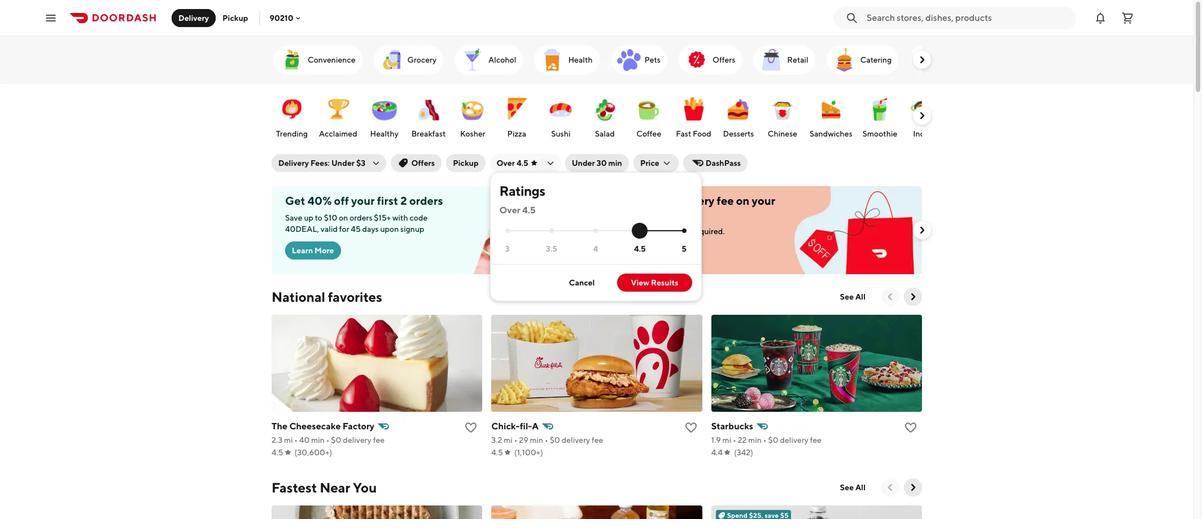 Task type: locate. For each thing, give the bounding box(es) containing it.
first inside enjoy a $0 delivery fee on your first order.
[[615, 208, 636, 221]]

1 vertical spatial offers
[[411, 159, 435, 168]]

0 horizontal spatial mi
[[284, 436, 293, 445]]

previous button of carousel image for national favorites
[[885, 292, 897, 303]]

0 horizontal spatial on
[[339, 214, 348, 223]]

fast
[[676, 129, 692, 138]]

offers right offers icon at the top right
[[713, 55, 736, 64]]

$​0 right 22
[[769, 436, 779, 445]]

2.3
[[272, 436, 283, 445]]

1 horizontal spatial delivery
[[279, 159, 309, 168]]

1 see all from the top
[[841, 293, 866, 302]]

a
[[647, 194, 653, 207]]

for
[[339, 225, 349, 234]]

orders up 45
[[350, 214, 373, 223]]

all
[[856, 293, 866, 302], [856, 484, 866, 493]]

click to add this store to your saved list image for the cheesecake factory
[[465, 421, 478, 435]]

offers inside offers link
[[713, 55, 736, 64]]

learn down 40deal,
[[292, 246, 313, 255]]

smoothie
[[863, 129, 898, 138]]

min up (30,600+)
[[311, 436, 325, 445]]

0 vertical spatial over
[[497, 159, 515, 168]]

learn for get 40% off your first 2 orders
[[292, 246, 313, 255]]

over down pizza
[[497, 159, 515, 168]]

learn more down 40deal,
[[292, 246, 334, 255]]

1 see all link from the top
[[834, 288, 873, 306]]

first down enjoy
[[615, 208, 636, 221]]

1 horizontal spatial learn more button
[[615, 244, 671, 262]]

0 horizontal spatial first
[[377, 194, 398, 207]]

delivery button
[[172, 9, 216, 27]]

3 $​0 from the left
[[769, 436, 779, 445]]

on down dashpass at the top right of page
[[737, 194, 750, 207]]

1 vertical spatial previous button of carousel image
[[885, 482, 897, 494]]

1 vertical spatial see all link
[[834, 479, 873, 497]]

delivery
[[179, 13, 209, 22], [279, 159, 309, 168]]

1 vertical spatial delivery
[[279, 159, 309, 168]]

1 horizontal spatial under
[[572, 159, 595, 168]]

grocery image
[[378, 46, 405, 73]]

delivery right 22
[[780, 436, 809, 445]]

you
[[353, 480, 377, 496]]

0 horizontal spatial under
[[332, 159, 355, 168]]

see all link for national favorites
[[834, 288, 873, 306]]

2 click to add this store to your saved list image from the left
[[685, 421, 698, 435]]

delivery inside button
[[179, 13, 209, 22]]

pets
[[645, 55, 661, 64]]

4.5 down 2.3 at the left
[[272, 449, 283, 458]]

1 vertical spatial pickup button
[[446, 154, 486, 172]]

see all link
[[834, 288, 873, 306], [834, 479, 873, 497]]

delivery right 29
[[562, 436, 590, 445]]

click to add this store to your saved list image left starbucks at right
[[685, 421, 698, 435]]

learn more down subtotal on the top right of the page
[[622, 249, 664, 258]]

0 horizontal spatial $​0
[[331, 436, 342, 445]]

1.9 mi • 22 min • $​0 delivery fee
[[712, 436, 822, 445]]

0 vertical spatial over 4.5
[[497, 159, 529, 168]]

0 vertical spatial offers
[[713, 55, 736, 64]]

see for fastest near you
[[841, 484, 854, 493]]

1 vertical spatial see all
[[841, 484, 866, 493]]

2 previous button of carousel image from the top
[[885, 482, 897, 494]]

0 horizontal spatial delivery
[[179, 13, 209, 22]]

0 vertical spatial see all
[[841, 293, 866, 302]]

more
[[315, 246, 334, 255], [645, 249, 664, 258]]

• left 22
[[733, 436, 737, 445]]

delivery for starbucks
[[780, 436, 809, 445]]

learn more button down 40deal,
[[285, 242, 341, 260]]

convenience link
[[274, 45, 362, 75]]

2 $​0 from the left
[[550, 436, 560, 445]]

0 vertical spatial orders
[[410, 194, 443, 207]]

view results button
[[618, 274, 692, 292]]

4.5 down ratings
[[523, 205, 536, 216]]

0 horizontal spatial learn
[[292, 246, 313, 255]]

1 horizontal spatial click to add this store to your saved list image
[[685, 421, 698, 435]]

1 vertical spatial see
[[841, 484, 854, 493]]

2 mi from the left
[[504, 436, 513, 445]]

offers link
[[679, 45, 743, 75]]

delivery for chick-fil-a
[[562, 436, 590, 445]]

5
[[682, 244, 687, 253]]

pets image
[[616, 46, 643, 73]]

4.5
[[517, 159, 529, 168], [523, 205, 536, 216], [634, 244, 646, 253], [272, 449, 283, 458], [492, 449, 503, 458]]

next button of carousel image
[[908, 482, 919, 494]]

next button of carousel image
[[917, 54, 928, 66], [917, 110, 928, 121], [917, 225, 928, 236], [908, 292, 919, 303]]

0 horizontal spatial click to add this store to your saved list image
[[465, 421, 478, 435]]

indian
[[914, 129, 936, 138]]

1 vertical spatial first
[[615, 208, 636, 221]]

45
[[351, 225, 361, 234]]

desserts
[[723, 129, 754, 138]]

• right 22
[[764, 436, 767, 445]]

$5 subtotal minimum required.
[[615, 227, 725, 236]]

• left '40'
[[294, 436, 298, 445]]

delivery down factory
[[343, 436, 372, 445]]

2 see all link from the top
[[834, 479, 873, 497]]

0 horizontal spatial more
[[315, 246, 334, 255]]

a
[[532, 421, 539, 432]]

fee for the cheesecake factory
[[373, 436, 385, 445]]

learn more button down subtotal on the top right of the page
[[615, 244, 671, 262]]

0 vertical spatial previous button of carousel image
[[885, 292, 897, 303]]

under left $3
[[332, 159, 355, 168]]

0 horizontal spatial offers
[[411, 159, 435, 168]]

0 vertical spatial see
[[841, 293, 854, 302]]

your inside enjoy a $0 delivery fee on your first order.
[[752, 194, 776, 207]]

2 horizontal spatial $​0
[[769, 436, 779, 445]]

mi
[[284, 436, 293, 445], [504, 436, 513, 445], [723, 436, 732, 445]]

1 click to add this store to your saved list image from the left
[[465, 421, 478, 435]]

factory
[[343, 421, 375, 432]]

mi right 2.3 at the left
[[284, 436, 293, 445]]

delivery right $0
[[673, 194, 715, 207]]

more for a
[[645, 249, 664, 258]]

subtotal
[[626, 227, 656, 236]]

to
[[315, 214, 323, 223]]

1 horizontal spatial more
[[645, 249, 664, 258]]

over up 3 stars and over icon
[[500, 205, 521, 216]]

1 vertical spatial over 4.5
[[500, 205, 536, 216]]

pickup button down kosher
[[446, 154, 486, 172]]

min right the '30'
[[609, 159, 623, 168]]

upon
[[380, 225, 399, 234]]

$5
[[615, 227, 625, 236]]

more down subtotal on the top right of the page
[[645, 249, 664, 258]]

fees:
[[311, 159, 330, 168]]

4
[[594, 244, 598, 253]]

0 vertical spatial on
[[737, 194, 750, 207]]

1 see from the top
[[841, 293, 854, 302]]

under 30 min
[[572, 159, 623, 168]]

0 vertical spatial delivery
[[179, 13, 209, 22]]

first left 2
[[377, 194, 398, 207]]

1 previous button of carousel image from the top
[[885, 292, 897, 303]]

click to add this store to your saved list image left chick-
[[465, 421, 478, 435]]

(1,100+)
[[515, 449, 543, 458]]

4.5 up ratings
[[517, 159, 529, 168]]

more down valid
[[315, 246, 334, 255]]

2 under from the left
[[572, 159, 595, 168]]

1 horizontal spatial on
[[737, 194, 750, 207]]

learn
[[292, 246, 313, 255], [622, 249, 643, 258]]

national favorites link
[[272, 288, 382, 306]]

0 vertical spatial all
[[856, 293, 866, 302]]

offers down breakfast
[[411, 159, 435, 168]]

fee for chick-fil-a
[[592, 436, 604, 445]]

previous button of carousel image
[[885, 292, 897, 303], [885, 482, 897, 494]]

flowers image
[[915, 46, 942, 73]]

pickup button
[[216, 9, 255, 27], [446, 154, 486, 172]]

pickup down kosher
[[453, 159, 479, 168]]

1 horizontal spatial mi
[[504, 436, 513, 445]]

1 horizontal spatial pickup
[[453, 159, 479, 168]]

90210 button
[[270, 13, 303, 22]]

2
[[401, 194, 407, 207]]

0 horizontal spatial your
[[351, 194, 375, 207]]

4 stars and over image
[[594, 229, 598, 234]]

2 see all from the top
[[841, 484, 866, 493]]

catering
[[861, 55, 892, 64]]

mi for the
[[284, 436, 293, 445]]

1 vertical spatial orders
[[350, 214, 373, 223]]

kosher
[[460, 129, 486, 138]]

open menu image
[[44, 11, 58, 25]]

$​0 right 29
[[550, 436, 560, 445]]

1 horizontal spatial learn
[[622, 249, 643, 258]]

catering link
[[827, 45, 899, 75]]

dashpass button
[[683, 154, 748, 172]]

1 vertical spatial on
[[339, 214, 348, 223]]

4.5 inside button
[[517, 159, 529, 168]]

off
[[334, 194, 349, 207]]

over 4.5 up ratings
[[497, 159, 529, 168]]

click to add this store to your saved list image
[[465, 421, 478, 435], [685, 421, 698, 435]]

under
[[332, 159, 355, 168], [572, 159, 595, 168]]

learn down subtotal on the top right of the page
[[622, 249, 643, 258]]

1 horizontal spatial $​0
[[550, 436, 560, 445]]

pickup
[[223, 13, 248, 22], [453, 159, 479, 168]]

orders up code
[[410, 194, 443, 207]]

mi right 3.2
[[504, 436, 513, 445]]

the cheesecake factory
[[272, 421, 375, 432]]

0 horizontal spatial pickup
[[223, 13, 248, 22]]

1 • from the left
[[294, 436, 298, 445]]

price button
[[634, 154, 679, 172]]

fee for starbucks
[[811, 436, 822, 445]]

5 • from the left
[[733, 436, 737, 445]]

orders inside save up to $10 on orders $15+ with code 40deal, valid for 45 days upon signup
[[350, 214, 373, 223]]

0 vertical spatial pickup
[[223, 13, 248, 22]]

• right 29
[[545, 436, 548, 445]]

delivery
[[673, 194, 715, 207], [343, 436, 372, 445], [562, 436, 590, 445], [780, 436, 809, 445]]

trending
[[276, 129, 308, 138]]

1 horizontal spatial first
[[615, 208, 636, 221]]

1 horizontal spatial pickup button
[[446, 154, 486, 172]]

fastest near you
[[272, 480, 377, 496]]

min right 22
[[749, 436, 762, 445]]

delivery for the cheesecake factory
[[343, 436, 372, 445]]

4.4
[[712, 449, 723, 458]]

(30,600+)
[[295, 449, 332, 458]]

2 all from the top
[[856, 484, 866, 493]]

pickup right delivery button
[[223, 13, 248, 22]]

0 horizontal spatial learn more button
[[285, 242, 341, 260]]

click to add this store to your saved list image for chick-fil-a
[[685, 421, 698, 435]]

$​0
[[331, 436, 342, 445], [550, 436, 560, 445], [769, 436, 779, 445]]

0 items, open order cart image
[[1121, 11, 1135, 25]]

fee inside enjoy a $0 delivery fee on your first order.
[[717, 194, 734, 207]]

on up for
[[339, 214, 348, 223]]

1 horizontal spatial orders
[[410, 194, 443, 207]]

min right 29
[[530, 436, 544, 445]]

1 horizontal spatial your
[[752, 194, 776, 207]]

0 vertical spatial see all link
[[834, 288, 873, 306]]

2.3 mi • 40 min • $​0 delivery fee
[[272, 436, 385, 445]]

cancel button
[[556, 274, 609, 292]]

1 vertical spatial all
[[856, 484, 866, 493]]

• down the cheesecake factory
[[326, 436, 330, 445]]

your
[[351, 194, 375, 207], [752, 194, 776, 207]]

2 see from the top
[[841, 484, 854, 493]]

over 4.5 down ratings
[[500, 205, 536, 216]]

orders
[[410, 194, 443, 207], [350, 214, 373, 223]]

0 horizontal spatial learn more
[[292, 246, 334, 255]]

2 your from the left
[[752, 194, 776, 207]]

under inside button
[[572, 159, 595, 168]]

pickup button left 90210
[[216, 9, 255, 27]]

on
[[737, 194, 750, 207], [339, 214, 348, 223]]

1 horizontal spatial offers
[[713, 55, 736, 64]]

cheesecake
[[289, 421, 341, 432]]

1 mi from the left
[[284, 436, 293, 445]]

2 horizontal spatial mi
[[723, 436, 732, 445]]

1 $​0 from the left
[[331, 436, 342, 445]]

$​0 for a
[[550, 436, 560, 445]]

pizza
[[508, 129, 527, 138]]

favorites
[[328, 289, 382, 305]]

order.
[[639, 208, 669, 221]]

sandwiches
[[810, 129, 853, 138]]

delivery inside enjoy a $0 delivery fee on your first order.
[[673, 194, 715, 207]]

health
[[569, 55, 593, 64]]

0 vertical spatial pickup button
[[216, 9, 255, 27]]

$3
[[356, 159, 366, 168]]

40%
[[308, 194, 332, 207]]

Store search: begin typing to search for stores available on DoorDash text field
[[867, 12, 1069, 24]]

enjoy
[[615, 194, 645, 207]]

under left the '30'
[[572, 159, 595, 168]]

• left 29
[[514, 436, 518, 445]]

over 4.5 inside over 4.5 button
[[497, 159, 529, 168]]

29
[[519, 436, 529, 445]]

offers inside offers button
[[411, 159, 435, 168]]

1 horizontal spatial learn more
[[622, 249, 664, 258]]

retail
[[788, 55, 809, 64]]

mi right 1.9
[[723, 436, 732, 445]]

1 all from the top
[[856, 293, 866, 302]]

30
[[597, 159, 607, 168]]

learn more button for 40%
[[285, 242, 341, 260]]

3 • from the left
[[514, 436, 518, 445]]

0 horizontal spatial orders
[[350, 214, 373, 223]]

$​0 down the cheesecake factory
[[331, 436, 342, 445]]



Task type: vqa. For each thing, say whether or not it's contained in the screenshot.
Account
no



Task type: describe. For each thing, give the bounding box(es) containing it.
more for 40%
[[315, 246, 334, 255]]

6 • from the left
[[764, 436, 767, 445]]

days
[[362, 225, 379, 234]]

get 40% off your first 2 orders
[[285, 194, 443, 207]]

4.5 down subtotal on the top right of the page
[[634, 244, 646, 253]]

the
[[272, 421, 288, 432]]

previous button of carousel image for fastest near you
[[885, 482, 897, 494]]

signup
[[401, 225, 425, 234]]

2 • from the left
[[326, 436, 330, 445]]

3.5
[[546, 244, 558, 253]]

see for national favorites
[[841, 293, 854, 302]]

up
[[304, 214, 314, 223]]

min for chick-fil-a
[[530, 436, 544, 445]]

3 stars and over image
[[505, 229, 510, 234]]

convenience image
[[279, 46, 306, 73]]

cancel
[[569, 279, 595, 288]]

pets link
[[611, 45, 668, 75]]

learn for enjoy a $0 delivery fee on your first order.
[[622, 249, 643, 258]]

chick-fil-a
[[492, 421, 539, 432]]

0 vertical spatial first
[[377, 194, 398, 207]]

offers button
[[391, 154, 442, 172]]

3.5 stars and over image
[[550, 229, 554, 234]]

all for national favorites
[[856, 293, 866, 302]]

ratings
[[500, 183, 546, 199]]

4.5 down 3.2
[[492, 449, 503, 458]]

near
[[320, 480, 350, 496]]

fast food
[[676, 129, 712, 138]]

catering image
[[831, 46, 859, 73]]

5 stars and over image
[[682, 229, 687, 234]]

alcohol link
[[455, 45, 523, 75]]

40deal,
[[285, 225, 319, 234]]

required.
[[693, 227, 725, 236]]

save
[[285, 214, 303, 223]]

3 mi from the left
[[723, 436, 732, 445]]

acclaimed
[[319, 129, 357, 138]]

see all for national favorites
[[841, 293, 866, 302]]

under 30 min button
[[565, 154, 629, 172]]

convenience
[[308, 55, 356, 64]]

chinese
[[768, 129, 798, 138]]

starbucks
[[712, 421, 754, 432]]

see all for fastest near you
[[841, 484, 866, 493]]

over 4.5 button
[[490, 154, 561, 172]]

alcohol
[[489, 55, 517, 64]]

notification bell image
[[1094, 11, 1108, 25]]

healthy
[[370, 129, 399, 138]]

results
[[651, 279, 679, 288]]

1.9
[[712, 436, 721, 445]]

mi for chick-
[[504, 436, 513, 445]]

food
[[693, 129, 712, 138]]

national favorites
[[272, 289, 382, 305]]

health image
[[539, 46, 566, 73]]

salad
[[595, 129, 615, 138]]

3.2
[[492, 436, 502, 445]]

min for starbucks
[[749, 436, 762, 445]]

trending link
[[273, 90, 311, 142]]

on inside enjoy a $0 delivery fee on your first order.
[[737, 194, 750, 207]]

alcohol image
[[459, 46, 486, 73]]

learn more button for a
[[615, 244, 671, 262]]

0 horizontal spatial pickup button
[[216, 9, 255, 27]]

delivery fees: under $3
[[279, 159, 366, 168]]

22
[[738, 436, 747, 445]]

enjoy a $0 delivery fee on your first order.
[[615, 194, 776, 221]]

minimum
[[658, 227, 691, 236]]

3.2 mi • 29 min • $​0 delivery fee
[[492, 436, 604, 445]]

view results
[[631, 279, 679, 288]]

breakfast
[[412, 129, 446, 138]]

delivery for delivery fees: under $3
[[279, 159, 309, 168]]

learn more for a
[[622, 249, 664, 258]]

retail link
[[754, 45, 816, 75]]

grocery link
[[374, 45, 444, 75]]

over inside button
[[497, 159, 515, 168]]

3
[[505, 244, 510, 253]]

$0
[[656, 194, 671, 207]]

click to add this store to your saved list image
[[904, 421, 918, 435]]

fastest near you link
[[272, 479, 377, 497]]

1 under from the left
[[332, 159, 355, 168]]

see all link for fastest near you
[[834, 479, 873, 497]]

1 vertical spatial pickup
[[453, 159, 479, 168]]

1 vertical spatial over
[[500, 205, 521, 216]]

get
[[285, 194, 305, 207]]

dashpass
[[706, 159, 741, 168]]

delivery for delivery
[[179, 13, 209, 22]]

coffee
[[637, 129, 662, 138]]

view
[[631, 279, 650, 288]]

chick-
[[492, 421, 520, 432]]

min inside under 30 min button
[[609, 159, 623, 168]]

acclaimed link
[[317, 90, 360, 142]]

$10
[[324, 214, 337, 223]]

valid
[[321, 225, 338, 234]]

on inside save up to $10 on orders $15+ with code 40deal, valid for 45 days upon signup
[[339, 214, 348, 223]]

(342)
[[734, 449, 754, 458]]

40
[[299, 436, 310, 445]]

price
[[641, 159, 660, 168]]

$​0 for factory
[[331, 436, 342, 445]]

4 • from the left
[[545, 436, 548, 445]]

grocery
[[408, 55, 437, 64]]

save up to $10 on orders $15+ with code 40deal, valid for 45 days upon signup
[[285, 214, 428, 234]]

all for fastest near you
[[856, 484, 866, 493]]

code
[[410, 214, 428, 223]]

national
[[272, 289, 325, 305]]

learn more for 40%
[[292, 246, 334, 255]]

fil-
[[520, 421, 532, 432]]

with
[[393, 214, 408, 223]]

1 your from the left
[[351, 194, 375, 207]]

min for the cheesecake factory
[[311, 436, 325, 445]]

fastest
[[272, 480, 317, 496]]

offers image
[[684, 46, 711, 73]]

$15+
[[374, 214, 391, 223]]

retail image
[[758, 46, 785, 73]]



